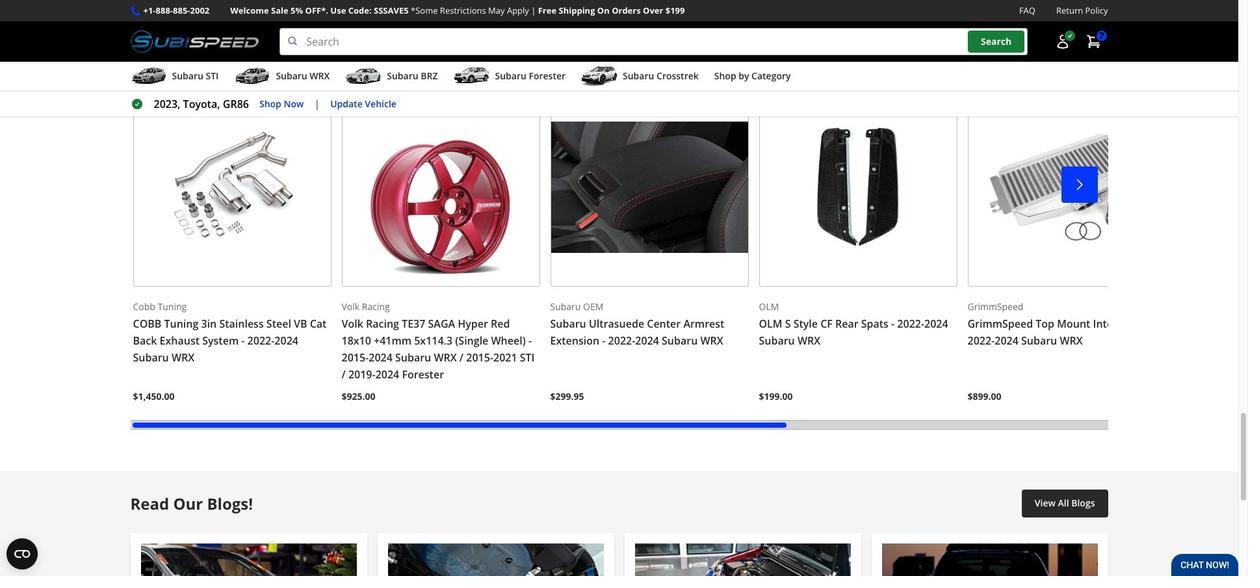 Task type: describe. For each thing, give the bounding box(es) containing it.
open widget image
[[7, 538, 38, 570]]

a subaru forester thumbnail image image
[[454, 66, 490, 86]]

vlkwvdgy41ehr volk te37 saga hyper red 18x10 +41 - 2015+ wrx / 2015+ stix4, image
[[342, 88, 540, 287]]

subispeed logo image
[[130, 28, 259, 55]]

a subaru brz thumbnail image image
[[345, 66, 382, 86]]

button image
[[1055, 34, 1071, 50]]



Task type: vqa. For each thing, say whether or not it's contained in the screenshot.
the topmost Subispeed logo
no



Task type: locate. For each thing, give the bounding box(es) containing it.
a subaru wrx thumbnail image image
[[234, 66, 271, 86]]

wrx/sti interior image
[[141, 544, 357, 576]]

wrx/sti exhaust image
[[388, 544, 604, 576]]

subj2010vc001 subaru ultrasuede center armrest extension - 2022+ subaru wrx, image
[[551, 88, 749, 287]]

search input field
[[280, 28, 1028, 55]]

wrx/sti engine bay image
[[635, 544, 851, 576]]

a subaru sti thumbnail image image
[[130, 66, 167, 86]]

cob516100 cobb tuning 3in stainless steel vb cat back exhaust system 22+ subaru wrx, image
[[133, 88, 331, 287]]

a subaru crosstrek thumbnail image image
[[581, 66, 618, 86]]

wrx/sti aftermarket light image
[[882, 544, 1098, 576]]

olmb.47011.1 olm s style carbon fiber rear spats - 2022+ subaru wrx, image
[[759, 88, 958, 287]]

grm113049 grimmspeed top mount intercooler 2022+ subaru wrx, image
[[968, 88, 1166, 287]]



